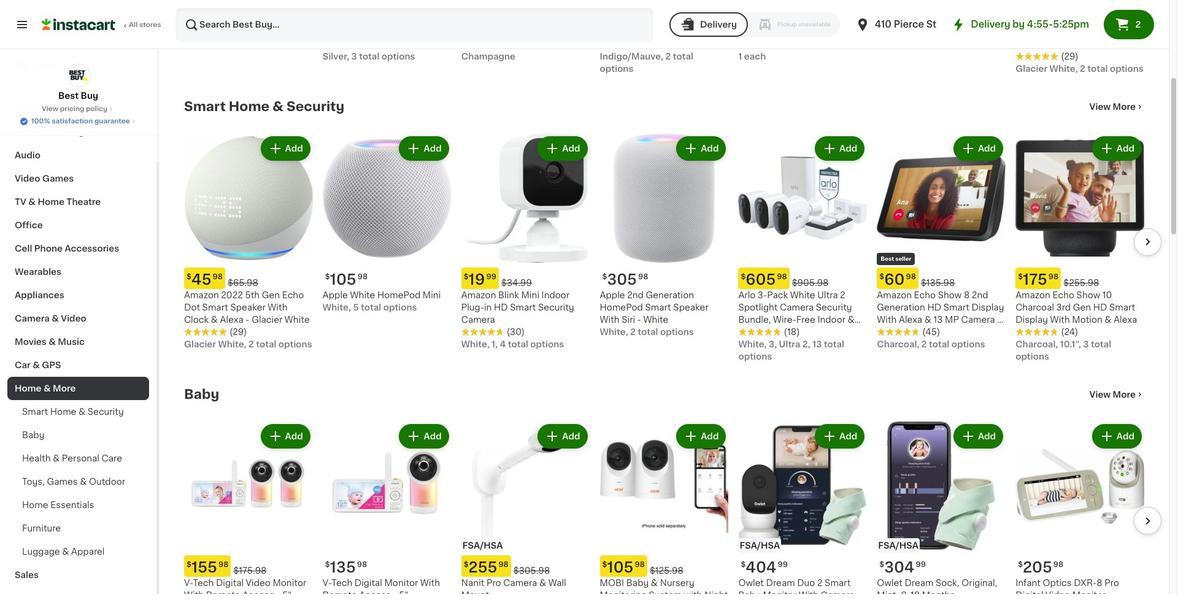 Task type: describe. For each thing, give the bounding box(es) containing it.
insignia for insignia all series - stainless steel link band for apple watch 38mm, 40mm & 41mm - champagne
[[461, 15, 495, 24]]

cell phone accessories
[[15, 244, 119, 253]]

v- for v-tech digital monitor with remote access - 5"
[[323, 579, 332, 587]]

essentials
[[50, 501, 94, 510]]

305
[[607, 272, 637, 287]]

total inside apple white homepod mini white, 5 total options
[[361, 303, 381, 312]]

monitor inside v-tech digital monitor with remote access - 5"
[[385, 579, 418, 587]]

car & gps
[[15, 361, 61, 370]]

color
[[761, 340, 784, 349]]

view for 255
[[1090, 390, 1111, 399]]

all for link
[[497, 15, 508, 24]]

bell
[[184, 15, 200, 24]]

$ for 155
[[187, 561, 191, 568]]

100% satisfaction guarantee
[[31, 118, 130, 125]]

& inside $ 105 98 $125.98 mobi baby & nursery monitoring system with nigh
[[651, 579, 658, 587]]

product group containing 135
[[323, 422, 452, 594]]

view more for 305
[[1090, 102, 1136, 111]]

0 horizontal spatial speaker
[[230, 303, 266, 312]]

99 for 304
[[916, 561, 926, 568]]

1 fsa/hsa from the left
[[463, 541, 503, 550]]

lists link
[[7, 53, 149, 77]]

infant optics dxr-8 pro digital video monitor
[[1016, 579, 1120, 594]]

1 champagne from the left
[[461, 52, 516, 61]]

movies & music link
[[7, 330, 149, 354]]

item carousel region for baby
[[167, 417, 1162, 594]]

personal
[[62, 454, 99, 463]]

add button for owlet dream duo 2 smart baby monitor with camera
[[817, 425, 864, 447]]

add button for v-tech digital video monitor with remote access - 5"
[[262, 425, 309, 447]]

$18.99
[[222, 3, 251, 12]]

charcoal inside the amazon echo show 8 2nd generation hd smart display with alexa & 13 mp camera - charcoal
[[877, 328, 916, 336]]

60
[[885, 272, 905, 287]]

$38.98 original price: $45.98 element for silver, 3 total options
[[323, 0, 452, 13]]

304
[[885, 560, 915, 574]]

hd for 19
[[494, 303, 508, 312]]

tv
[[15, 198, 26, 206]]

0 horizontal spatial gen
[[262, 291, 280, 299]]

410 pierce st
[[875, 20, 937, 29]]

alexa inside the amazon echo show 8 2nd generation hd smart display with alexa & 13 mp camera - charcoal
[[899, 315, 923, 324]]

add button for amazon echo show 8 2nd generation hd smart display with alexa & 13 mp camera - charcoal
[[955, 137, 1003, 160]]

video inside v-tech digital video monitor with remote access - 5"
[[246, 579, 271, 587]]

- inside v-tech digital video monitor with remote access - 5"
[[276, 591, 280, 594]]

video games link
[[7, 167, 149, 190]]

video games
[[15, 174, 74, 183]]

98 for 305
[[638, 273, 649, 280]]

0 vertical spatial smart home & security
[[184, 100, 345, 113]]

4k
[[777, 328, 789, 336]]

add for amazon echo show 10 charcoal 3rd gen hd smart display with motion & alexa
[[1117, 144, 1135, 153]]

best seller
[[881, 256, 912, 261]]

delivery for delivery
[[700, 20, 737, 29]]

free
[[797, 315, 816, 324]]

pro inside nanit pro camera & wall mount
[[487, 579, 501, 587]]

$ 605 98
[[741, 272, 787, 287]]

add for infant optics dxr-8 pro digital video monitor
[[1117, 432, 1135, 441]]

gen inside the amazon echo show 10 charcoal 3rd gen hd smart display with motion & alexa
[[1074, 303, 1092, 312]]

alexa down $65.98
[[220, 315, 244, 324]]

apple inside insignia silicone & nylon bands for apple watch - indigo & mauve indigo/mauve, 2 total options
[[644, 28, 669, 36]]

watch down service type group
[[775, 40, 803, 48]]

13 inside white, 3, ultra 2, 13 total options
[[813, 340, 822, 349]]

watch inside insignia silicone & nylon bands for apple watch - indigo & mauve indigo/mauve, 2 total options
[[671, 28, 698, 36]]

$ 205 98
[[1019, 560, 1064, 574]]

seller
[[896, 256, 912, 261]]

instacart logo image
[[42, 17, 115, 32]]

indigo
[[600, 40, 627, 48]]

for inside insignia silicone & nylon bands for apple watch - indigo & mauve indigo/mauve, 2 total options
[[630, 28, 641, 36]]

camera up 'movies'
[[15, 314, 50, 323]]

- inside insignia silicone & nylon bands for apple watch - indigo & mauve indigo/mauve, 2 total options
[[701, 28, 704, 36]]

v-tech digital video monitor with remote access - 5"
[[184, 579, 306, 594]]

options inside insignia braided nylon band for apple watch - black black, 3 total options
[[937, 40, 971, 48]]

- inside insignia braided nylon band for apple watch - black black, 3 total options
[[949, 28, 952, 36]]

v- for v-tech digital video monitor with remote access - 5"
[[184, 579, 193, 587]]

champagne inside insignia all series - stainless steel link band for apple watch 38mm, 40mm & 41mm - champagne
[[467, 52, 520, 61]]

item carousel region for smart home & security
[[167, 129, 1162, 368]]

255
[[469, 560, 497, 574]]

$ for 175
[[1019, 273, 1023, 280]]

band inside insignia all series - stainless steel link band for apple watch 38mm, 40mm & 41mm - champagne
[[506, 28, 528, 36]]

options inside charcoal, 10.1", 3 total options
[[1016, 352, 1050, 361]]

optics
[[1043, 579, 1072, 587]]

with inside the arlo 3-pack white ultra 2 spotlight camera security bundle, wire-free indoor & outdoor 4k security camera with color night vision
[[739, 340, 758, 349]]

tech for remote
[[332, 579, 352, 587]]

all for for
[[774, 15, 785, 24]]

$ 45 98
[[187, 272, 223, 287]]

owlet for 304
[[877, 579, 903, 587]]

steel inside insignia stainless steel mesh band for apple watch & watch ultra - silver silver, 3 total options
[[400, 15, 422, 24]]

100% satisfaction guarantee button
[[19, 114, 137, 126]]

insignia all series active nylon band for apple watch & apple watch ultra - black 1 each
[[739, 15, 860, 61]]

add button for arlo 3-pack white ultra 2 spotlight camera security bundle, wire-free indoor & outdoor 4k security camera with color night vision
[[817, 137, 864, 160]]

add button for apple white homepod mini
[[401, 137, 448, 160]]

105 for $ 105 98
[[330, 272, 357, 287]]

monitor inside infant optics dxr-8 pro digital video monitor
[[1073, 591, 1107, 594]]

in
[[484, 303, 492, 312]]

0 horizontal spatial baby link
[[7, 424, 149, 447]]

buy it again
[[34, 36, 86, 45]]

options inside apple 2nd generation homepod smart speaker with siri - white white, 2 total options
[[661, 328, 694, 336]]

0 vertical spatial dot
[[1016, 28, 1032, 36]]

white, inside white, 3, ultra 2, 13 total options
[[739, 340, 767, 349]]

security inside amazon blink mini indoor plug-in hd smart security camera
[[538, 303, 575, 312]]

computers & tablets link
[[7, 97, 149, 120]]

dream for 404
[[767, 579, 795, 587]]

blink
[[498, 291, 519, 299]]

view more link for 305
[[1090, 101, 1145, 113]]

camera inside amazon blink mini indoor plug-in hd smart security camera
[[461, 315, 495, 324]]

view for 19
[[1090, 102, 1111, 111]]

- inside insignia stainless steel mesh band for apple watch & watch ultra - silver silver, 3 total options
[[375, 40, 379, 48]]

again
[[62, 36, 86, 45]]

black,
[[877, 40, 905, 48]]

$ for 605
[[741, 273, 746, 280]]

white inside apple 2nd generation homepod smart speaker with siri - white white, 2 total options
[[644, 315, 669, 324]]

insignia stainless steel mesh band for apple watch & watch ultra - silver silver, 3 total options
[[323, 15, 448, 61]]

hd inside the amazon echo show 10 charcoal 3rd gen hd smart display with motion & alexa
[[1094, 303, 1108, 312]]

$45.98 for silver, 3 total options
[[366, 3, 397, 12]]

product group containing 45
[[184, 134, 313, 350]]

tube
[[287, 15, 308, 24]]

2 horizontal spatial speaker
[[1062, 28, 1098, 36]]

indoor inside amazon blink mini indoor plug-in hd smart security camera
[[542, 291, 570, 299]]

camera inside the amazon echo show 8 2nd generation hd smart display with alexa & 13 mp camera - charcoal
[[962, 315, 996, 324]]

for inside insignia braided nylon band for apple watch - black black, 3 total options
[[877, 28, 889, 36]]

add button for mobi baby & nursery monitoring system with nigh
[[678, 425, 725, 447]]

product group containing 404
[[739, 422, 868, 594]]

0 vertical spatial amazon 2022 5th gen echo dot smart speaker with clock & alexa - glacier white
[[1016, 15, 1142, 48]]

98 for 605
[[777, 273, 787, 280]]

infant
[[1016, 579, 1041, 587]]

with inside the amazon echo show 8 2nd generation hd smart display with alexa & 13 mp camera - charcoal
[[877, 315, 897, 324]]

nylon inside insignia silicone & nylon bands for apple watch - indigo & mauve indigo/mauve, 2 total options
[[681, 15, 707, 24]]

for inside insignia stainless steel mesh band for apple watch & watch ultra - silver silver, 3 total options
[[347, 28, 359, 36]]

$29.99
[[642, 3, 672, 12]]

camera up free on the right bottom of the page
[[780, 303, 814, 312]]

product group containing 60
[[877, 134, 1006, 350]]

1 vertical spatial dot
[[184, 303, 200, 312]]

echo inside the amazon echo show 10 charcoal 3rd gen hd smart display with motion & alexa
[[1053, 291, 1075, 299]]

2nd inside the amazon echo show 8 2nd generation hd smart display with alexa & 13 mp camera - charcoal
[[972, 291, 989, 299]]

40mm
[[523, 40, 552, 48]]

alexa down 5:25pm
[[1052, 40, 1076, 48]]

3 inside insignia stainless steel mesh band for apple watch & watch ultra - silver silver, 3 total options
[[351, 52, 357, 61]]

total inside insignia braided nylon band for apple watch - black black, 3 total options
[[914, 40, 935, 48]]

apple down active at the top right of the page
[[805, 28, 830, 36]]

best buy
[[58, 91, 98, 100]]

ultra inside the insignia all series active nylon band for apple watch & apple watch ultra - black 1 each
[[805, 40, 825, 48]]

security up 2,
[[791, 328, 827, 336]]

home essentials link
[[7, 494, 149, 517]]

add button for infant optics dxr-8 pro digital video monitor
[[1094, 425, 1141, 447]]

add for arlo 3-pack white ultra 2 spotlight camera security bundle, wire-free indoor & outdoor 4k security camera with color night vision
[[840, 144, 858, 153]]

cell
[[15, 244, 32, 253]]

link
[[486, 28, 503, 36]]

view more for $125.98
[[1090, 390, 1136, 399]]

1 horizontal spatial clock
[[1016, 40, 1041, 48]]

$255.98 original price: $305.98 element
[[461, 555, 590, 577]]

original,
[[962, 579, 998, 587]]

white, inside apple white homepod mini white, 5 total options
[[323, 303, 351, 312]]

$ for 255
[[464, 561, 469, 568]]

3 inside insignia braided nylon band for apple watch - black black, 3 total options
[[907, 40, 912, 48]]

nursery
[[660, 579, 695, 587]]

add for mobi baby & nursery monitoring system with nigh
[[701, 432, 719, 441]]

$ for 304
[[880, 561, 885, 568]]

band inside the insignia all series active nylon band for apple watch & apple watch ultra - black 1 each
[[766, 28, 789, 36]]

mp
[[945, 315, 959, 324]]

1 vertical spatial amazon 2022 5th gen echo dot smart speaker with clock & alexa - glacier white
[[184, 291, 310, 324]]

apple up each
[[748, 40, 773, 48]]

$ for 305
[[603, 273, 607, 280]]

add for v-tech digital video monitor with remote access - 5"
[[285, 432, 303, 441]]

$ for 45
[[187, 273, 191, 280]]

& inside insignia all series - stainless steel link band for apple watch 38mm, 40mm & 41mm - champagne
[[554, 40, 561, 48]]

410
[[875, 20, 892, 29]]

gps
[[42, 361, 61, 370]]

$ 175 98
[[1019, 272, 1059, 287]]

video up music
[[61, 314, 86, 323]]

security down silver,
[[287, 100, 345, 113]]

$65.98
[[228, 279, 258, 287]]

$ 105 98 $125.98 mobi baby & nursery monitoring system with nigh
[[600, 560, 728, 594]]

pierce
[[894, 20, 925, 29]]

black inside insignia braided nylon band for apple watch - black black, 3 total options
[[955, 28, 978, 36]]

health & personal care link
[[7, 447, 149, 470]]

175
[[1023, 272, 1048, 287]]

& inside the insignia all series active nylon band for apple watch & apple watch ultra - black 1 each
[[739, 40, 746, 48]]

apple inside insignia all series - stainless steel link band for apple watch 38mm, 40mm & 41mm - champagne
[[544, 28, 569, 36]]

camera up vision
[[830, 328, 863, 336]]

add button for owlet dream sock, original, mint, 0-18 months
[[955, 425, 1003, 447]]

add for owlet dream duo 2 smart baby monitor with camera
[[840, 432, 858, 441]]

total inside insignia stainless steel mesh band for apple watch & watch ultra - silver silver, 3 total options
[[359, 52, 380, 61]]

cables & chargers link
[[7, 120, 149, 144]]

options inside white, 3, ultra 2, 13 total options
[[739, 352, 773, 361]]

& inside 'link'
[[80, 478, 87, 486]]

2 inside the arlo 3-pack white ultra 2 spotlight camera security bundle, wire-free indoor & outdoor 4k security camera with color night vision
[[840, 291, 846, 299]]

404
[[746, 560, 777, 574]]

st
[[927, 20, 937, 29]]

98 for 60
[[906, 273, 917, 280]]

with inside apple 2nd generation homepod smart speaker with siri - white white, 2 total options
[[600, 315, 620, 324]]

tv & home theatre link
[[7, 190, 149, 214]]

amazon for 175
[[1016, 291, 1051, 299]]

smart inside owlet dream duo 2 smart baby monitor with camera
[[825, 579, 851, 587]]

2nd inside apple 2nd generation homepod smart speaker with siri - white white, 2 total options
[[628, 291, 644, 299]]

add button for apple 2nd generation homepod smart speaker with siri - white
[[678, 137, 725, 160]]

add button for nanit pro camera & wall mount
[[539, 425, 587, 447]]

205
[[1023, 560, 1053, 574]]

outdoor inside the arlo 3-pack white ultra 2 spotlight camera security bundle, wire-free indoor & outdoor 4k security camera with color night vision
[[739, 328, 775, 336]]

band inside insignia stainless steel mesh band for apple watch & watch ultra - silver silver, 3 total options
[[323, 28, 345, 36]]

$ 135 98
[[325, 560, 367, 574]]

appliances
[[15, 291, 64, 300]]

0 horizontal spatial all
[[129, 21, 138, 28]]

with inside the amazon echo show 10 charcoal 3rd gen hd smart display with motion & alexa
[[1051, 315, 1070, 324]]

2022 for $45.98 original price: $65.98 element containing 45
[[221, 291, 243, 299]]

tech for with
[[193, 579, 214, 587]]

charcoal inside the amazon echo show 10 charcoal 3rd gen hd smart display with motion & alexa
[[1016, 303, 1055, 312]]

all stores
[[129, 21, 161, 28]]

night
[[786, 340, 810, 349]]

duo
[[798, 579, 815, 587]]

pack
[[768, 291, 788, 299]]

$38.98 original price: $45.98 element for champagne
[[461, 0, 590, 13]]

$12.99 original price: $19.99 element for series
[[739, 0, 868, 13]]

105 for $ 105 98 $125.98 mobi baby & nursery monitoring system with nigh
[[607, 560, 634, 574]]

monitor inside v-tech digital video monitor with remote access - 5"
[[273, 579, 306, 587]]

black inside the insignia all series active nylon band for apple watch & apple watch ultra - black 1 each
[[833, 40, 857, 48]]

bag
[[184, 28, 201, 36]]

pro inside infant optics dxr-8 pro digital video monitor
[[1105, 579, 1120, 587]]

months
[[923, 591, 955, 594]]

movies & music
[[15, 338, 85, 346]]

5" inside v-tech digital monitor with remote access - 5"
[[399, 591, 409, 594]]

3 inside charcoal, 10.1", 3 total options
[[1084, 340, 1089, 349]]

$ for 205
[[1019, 561, 1023, 568]]

series for apple
[[787, 15, 814, 24]]

white, inside apple 2nd generation homepod smart speaker with siri - white white, 2 total options
[[600, 328, 628, 336]]

$ 105 98
[[325, 272, 368, 287]]

video inside infant optics dxr-8 pro digital video monitor
[[1046, 591, 1071, 594]]

home & more
[[15, 384, 76, 393]]

monitoring
[[600, 591, 647, 594]]

security down $905.98
[[816, 303, 852, 312]]

product group containing 205
[[1016, 422, 1145, 594]]

delivery for delivery by 4:55-5:25pm
[[971, 20, 1011, 29]]

toys, games & outdoor link
[[7, 470, 149, 494]]

camera & video link
[[7, 307, 149, 330]]

insignia silicone & nylon bands for apple watch - indigo & mauve indigo/mauve, 2 total options
[[600, 15, 707, 73]]

white inside the arlo 3-pack white ultra 2 spotlight camera security bundle, wire-free indoor & outdoor 4k security camera with color night vision
[[791, 291, 816, 299]]

2 inside button
[[1136, 20, 1141, 29]]

98 for 105
[[358, 273, 368, 280]]

options inside apple white homepod mini white, 5 total options
[[383, 303, 417, 312]]

alexa inside the amazon echo show 10 charcoal 3rd gen hd smart display with motion & alexa
[[1114, 315, 1138, 324]]

& inside nanit pro camera & wall mount
[[540, 579, 546, 587]]

add for apple 2nd generation homepod smart speaker with siri - white
[[701, 144, 719, 153]]

arlo
[[739, 291, 756, 299]]

product group containing 305
[[600, 134, 729, 338]]

& inside the arlo 3-pack white ultra 2 spotlight camera security bundle, wire-free indoor & outdoor 4k security camera with color night vision
[[848, 315, 855, 324]]

0 horizontal spatial buy
[[34, 36, 52, 45]]

best buy link
[[58, 64, 98, 102]]

0 vertical spatial (29)
[[1062, 52, 1079, 61]]

product group containing 304
[[877, 422, 1006, 594]]

white inside apple white homepod mini white, 5 total options
[[350, 291, 375, 299]]

$ for 404
[[741, 561, 746, 568]]

insignia for insignia stainless steel mesh band for apple watch & watch ultra - silver silver, 3 total options
[[323, 15, 356, 24]]

$45.98 original price: $65.98 element containing 45
[[184, 267, 313, 289]]

video down audio
[[15, 174, 40, 183]]

generation inside the amazon echo show 8 2nd generation hd smart display with alexa & 13 mp camera - charcoal
[[877, 303, 926, 312]]

apple inside insignia braided nylon band for apple watch - black black, 3 total options
[[892, 28, 917, 36]]



Task type: vqa. For each thing, say whether or not it's contained in the screenshot.


Task type: locate. For each thing, give the bounding box(es) containing it.
(29)
[[1062, 52, 1079, 61], [230, 328, 247, 336]]

apple down $ 105 98 at top left
[[323, 291, 348, 299]]

$ for 135
[[325, 561, 330, 568]]

1 horizontal spatial $45.98
[[505, 3, 536, 12]]

2 horizontal spatial fsa/hsa
[[879, 541, 919, 550]]

charcoal, down the amazon echo show 8 2nd generation hd smart display with alexa & 13 mp camera - charcoal
[[877, 340, 920, 349]]

$905.98
[[792, 279, 829, 287]]

sales link
[[7, 564, 149, 587]]

system
[[649, 591, 682, 594]]

accessories
[[65, 244, 119, 253]]

5 insignia from the left
[[877, 15, 911, 24]]

apple down 305
[[600, 291, 625, 299]]

1 item carousel region from the top
[[167, 129, 1162, 368]]

watch down active at the top right of the page
[[833, 28, 860, 36]]

furniture
[[22, 524, 61, 533]]

100%
[[31, 118, 50, 125]]

2 series from the left
[[787, 15, 814, 24]]

insignia for insignia silicone & nylon bands for apple watch - indigo & mauve indigo/mauve, 2 total options
[[600, 15, 633, 24]]

sales
[[15, 571, 39, 580]]

product group containing 19
[[461, 134, 590, 350]]

stowaway
[[202, 15, 246, 24]]

amazon for 60
[[877, 291, 912, 299]]

0 horizontal spatial display
[[972, 303, 1005, 312]]

98 right 255 on the bottom of page
[[499, 561, 509, 568]]

add for amazon 2022 5th gen echo dot smart speaker with clock & alexa - glacier white
[[285, 144, 303, 153]]

ultra inside white, 3, ultra 2, 13 total options
[[779, 340, 801, 349]]

1 vertical spatial smart home & security
[[22, 408, 124, 416]]

(45)
[[923, 328, 941, 336]]

5 for from the left
[[877, 28, 889, 36]]

chargers
[[57, 128, 98, 136]]

$38.98 original price: $45.98 element up insignia stainless steel mesh band for apple watch & watch ultra - silver silver, 3 total options
[[323, 0, 452, 13]]

98 inside $ 105 98
[[358, 273, 368, 280]]

99 inside $ 304 99
[[916, 561, 926, 568]]

camera down plug-
[[461, 315, 495, 324]]

1 horizontal spatial $45.98 original price: $65.98 element
[[1016, 0, 1145, 13]]

2nd down $60.98 original price: $135.98 element
[[972, 291, 989, 299]]

5:25pm
[[1054, 20, 1090, 29]]

2 mini from the left
[[521, 291, 540, 299]]

band inside insignia braided nylon band for apple watch - black black, 3 total options
[[976, 15, 999, 24]]

$ inside $ 135 98
[[325, 561, 330, 568]]

stainless inside insignia stainless steel mesh band for apple watch & watch ultra - silver silver, 3 total options
[[358, 15, 397, 24]]

outdoor down bundle,
[[739, 328, 775, 336]]

5th inside product group
[[245, 291, 260, 299]]

watch up silver
[[389, 28, 416, 36]]

ultra down $905.98
[[818, 291, 838, 299]]

all up the link
[[497, 15, 508, 24]]

2 inside apple 2nd generation homepod smart speaker with siri - white white, 2 total options
[[631, 328, 636, 336]]

stainless inside insignia all series - stainless steel link band for apple watch 38mm, 40mm & 41mm - champagne
[[545, 15, 584, 24]]

motion
[[1073, 315, 1103, 324]]

clock inside product group
[[184, 315, 209, 324]]

nylon up each
[[739, 28, 764, 36]]

baby link
[[184, 387, 219, 402], [7, 424, 149, 447]]

amazon
[[1016, 15, 1051, 24], [184, 291, 219, 299], [461, 291, 496, 299], [877, 291, 912, 299], [1016, 291, 1051, 299]]

games up tv & home theatre
[[42, 174, 74, 183]]

98 up apple white homepod mini white, 5 total options
[[358, 273, 368, 280]]

1 view more from the top
[[1090, 102, 1136, 111]]

ultra inside the arlo 3-pack white ultra 2 spotlight camera security bundle, wire-free indoor & outdoor 4k security camera with color night vision
[[818, 291, 838, 299]]

2 $12.99 original price: $19.99 element from the left
[[877, 0, 1006, 13]]

1 vertical spatial best
[[881, 256, 895, 261]]

access down $ 135 98
[[359, 591, 391, 594]]

1 horizontal spatial outdoor
[[739, 328, 775, 336]]

total inside insignia silicone & nylon bands for apple watch - indigo & mauve indigo/mauve, 2 total options
[[673, 52, 694, 61]]

baby inside owlet dream duo 2 smart baby monitor with camera
[[739, 591, 761, 594]]

- inside v-tech digital monitor with remote access - 5"
[[393, 591, 397, 594]]

1 vertical spatial 2022
[[221, 291, 243, 299]]

watch up silver,
[[323, 40, 350, 48]]

2 horizontal spatial hd
[[1094, 303, 1108, 312]]

98 inside $ 135 98
[[357, 561, 367, 568]]

office link
[[7, 214, 149, 237]]

$12.99 original price: $19.99 element
[[739, 0, 868, 13], [877, 0, 1006, 13]]

(30)
[[507, 328, 525, 336]]

2 $38.98 original price: $45.98 element from the left
[[461, 0, 590, 13]]

$19.99 original price: $34.99 element
[[461, 267, 590, 289]]

camera & video
[[15, 314, 86, 323]]

amazon left 5:25pm
[[1016, 15, 1051, 24]]

1 vertical spatial 5th
[[245, 291, 260, 299]]

2 view more from the top
[[1090, 390, 1136, 399]]

$305.98
[[514, 566, 550, 575]]

all inside the insignia all series active nylon band for apple watch & apple watch ultra - black 1 each
[[774, 15, 785, 24]]

0 vertical spatial generation
[[646, 291, 694, 299]]

1 horizontal spatial gen
[[1074, 303, 1092, 312]]

0 vertical spatial view more link
[[1090, 101, 1145, 113]]

1 vertical spatial (29)
[[230, 328, 247, 336]]

mobi
[[600, 579, 624, 587]]

toys,
[[22, 478, 45, 486]]

2 inside insignia silicone & nylon bands for apple watch - indigo & mauve indigo/mauve, 2 total options
[[666, 52, 671, 61]]

show inside the amazon echo show 8 2nd generation hd smart display with alexa & 13 mp camera - charcoal
[[938, 291, 962, 299]]

ultra down "(18)"
[[779, 340, 801, 349]]

0 horizontal spatial 8
[[964, 291, 970, 299]]

1 horizontal spatial display
[[1016, 315, 1049, 324]]

1 access from the left
[[243, 591, 274, 594]]

1 horizontal spatial 13
[[934, 315, 943, 324]]

1 vertical spatial view more
[[1090, 390, 1136, 399]]

guarantee
[[95, 118, 130, 125]]

amazon down 175
[[1016, 291, 1051, 299]]

more for 19
[[1113, 102, 1136, 111]]

1 hd from the left
[[494, 303, 508, 312]]

charcoal
[[1016, 303, 1055, 312], [877, 328, 916, 336]]

8 for show
[[964, 291, 970, 299]]

security down home & more link
[[88, 408, 124, 416]]

insignia
[[323, 15, 356, 24], [461, 15, 495, 24], [600, 15, 633, 24], [739, 15, 772, 24], [877, 15, 911, 24]]

1 dream from the left
[[767, 579, 795, 587]]

camera left mint,
[[821, 591, 855, 594]]

3 hd from the left
[[1094, 303, 1108, 312]]

hd down 10
[[1094, 303, 1108, 312]]

& inside insignia stainless steel mesh band for apple watch & watch ultra - silver silver, 3 total options
[[418, 28, 425, 36]]

amazon for 19
[[461, 291, 496, 299]]

add for owlet dream sock, original, mint, 0-18 months
[[979, 432, 996, 441]]

homepod inside apple 2nd generation homepod smart speaker with siri - white white, 2 total options
[[600, 303, 643, 312]]

$155.98 original price: $175.98 element
[[184, 555, 313, 577]]

1 horizontal spatial tech
[[332, 579, 352, 587]]

alexa right motion
[[1114, 315, 1138, 324]]

1 2nd from the left
[[628, 291, 644, 299]]

delivery by 4:55-5:25pm link
[[952, 17, 1090, 32]]

1,
[[492, 340, 498, 349]]

4
[[500, 340, 506, 349]]

owlet dream duo 2 smart baby monitor with camera
[[739, 579, 855, 594]]

Search field
[[177, 9, 653, 41]]

8 down $60.98 original price: $135.98 element
[[964, 291, 970, 299]]

0 horizontal spatial generation
[[646, 291, 694, 299]]

pro down $ 255 98
[[487, 579, 501, 587]]

care
[[102, 454, 122, 463]]

tablets
[[76, 104, 108, 113]]

item carousel region
[[167, 129, 1162, 368], [167, 417, 1162, 594]]

None search field
[[176, 7, 654, 42]]

dot
[[1016, 28, 1032, 36], [184, 303, 200, 312]]

$45.98
[[366, 3, 397, 12], [505, 3, 536, 12]]

1 $38.98 original price: $45.98 element from the left
[[323, 0, 452, 13]]

1 $45.98 from the left
[[366, 3, 397, 12]]

charcoal left (45)
[[877, 328, 916, 336]]

hd up (45)
[[928, 303, 942, 312]]

1 vertical spatial 105
[[607, 560, 634, 574]]

mini inside apple white homepod mini white, 5 total options
[[423, 291, 441, 299]]

410 pierce st button
[[856, 7, 937, 42]]

0 horizontal spatial (29)
[[230, 328, 247, 336]]

2 for from the left
[[530, 28, 542, 36]]

1 horizontal spatial delivery
[[971, 20, 1011, 29]]

98 for 135
[[357, 561, 367, 568]]

digital for access
[[355, 579, 382, 587]]

dream down $ 404 99
[[767, 579, 795, 587]]

luggage & apparel
[[22, 548, 105, 556]]

99 for 404
[[778, 561, 788, 568]]

2 charcoal, from the left
[[1016, 340, 1059, 349]]

1 vertical spatial gen
[[262, 291, 280, 299]]

1 view more link from the top
[[1090, 101, 1145, 113]]

0 vertical spatial $45.98 original price: $65.98 element
[[1016, 0, 1145, 13]]

smart inside the amazon echo show 8 2nd generation hd smart display with alexa & 13 mp camera - charcoal
[[944, 303, 970, 312]]

0 vertical spatial games
[[42, 174, 74, 183]]

500
[[249, 15, 266, 24]]

1 vertical spatial 8
[[1097, 579, 1103, 587]]

1 vertical spatial $45.98 original price: $65.98 element
[[184, 267, 313, 289]]

video
[[15, 174, 40, 183], [61, 314, 86, 323], [246, 579, 271, 587], [1046, 591, 1071, 594]]

series for band
[[510, 15, 537, 24]]

dot down '45'
[[184, 303, 200, 312]]

$ inside $ 60 98
[[880, 273, 885, 280]]

98 up optics
[[1054, 561, 1064, 568]]

more for 255
[[1113, 390, 1136, 399]]

1 horizontal spatial nylon
[[739, 28, 764, 36]]

5"
[[282, 591, 292, 594], [399, 591, 409, 594]]

$
[[187, 273, 191, 280], [325, 273, 330, 280], [464, 273, 469, 280], [603, 273, 607, 280], [741, 273, 746, 280], [880, 273, 885, 280], [1019, 273, 1023, 280], [187, 561, 191, 568], [325, 561, 330, 568], [464, 561, 469, 568], [603, 561, 607, 568], [741, 561, 746, 568], [880, 561, 885, 568], [1019, 561, 1023, 568]]

$ 255 98
[[464, 560, 509, 574]]

amazon down '45'
[[184, 291, 219, 299]]

total inside white, 3, ultra 2, 13 total options
[[824, 340, 845, 349]]

black down active at the top right of the page
[[833, 40, 857, 48]]

1 remote from the left
[[206, 591, 240, 594]]

smart home & security link for view more link for 305
[[184, 99, 345, 114]]

delivery inside delivery by 4:55-5:25pm link
[[971, 20, 1011, 29]]

indoor
[[542, 291, 570, 299], [818, 315, 846, 324]]

cables & chargers
[[15, 128, 98, 136]]

0 horizontal spatial mini
[[423, 291, 441, 299]]

$ inside $ 105 98 $125.98 mobi baby & nursery monitoring system with nigh
[[603, 561, 607, 568]]

$45.98 up insignia stainless steel mesh band for apple watch & watch ultra - silver silver, 3 total options
[[366, 3, 397, 12]]

tech down 155
[[193, 579, 214, 587]]

0 horizontal spatial tech
[[193, 579, 214, 587]]

0 horizontal spatial smart home & security link
[[7, 400, 149, 424]]

camera
[[780, 303, 814, 312], [15, 314, 50, 323], [461, 315, 495, 324], [962, 315, 996, 324], [830, 328, 863, 336], [504, 579, 537, 587], [821, 591, 855, 594]]

steel left the link
[[461, 28, 484, 36]]

2 horizontal spatial all
[[774, 15, 785, 24]]

display down $60.98 original price: $135.98 element
[[972, 303, 1005, 312]]

v- down the 135
[[323, 579, 332, 587]]

$12.99 original price: $19.99 element for nylon
[[877, 0, 1006, 13]]

steel inside insignia all series - stainless steel link band for apple watch 38mm, 40mm & 41mm - champagne
[[461, 28, 484, 36]]

health & personal care
[[22, 454, 122, 463]]

indoor inside the arlo 3-pack white ultra 2 spotlight camera security bundle, wire-free indoor & outdoor 4k security camera with color night vision
[[818, 315, 846, 324]]

$22.99 original price: $29.99 element
[[600, 0, 729, 13]]

steel
[[400, 15, 422, 24], [461, 28, 484, 36]]

watch down $22.99 original price: $29.99 element
[[671, 28, 698, 36]]

remote
[[206, 591, 240, 594], [323, 591, 357, 594]]

1 vertical spatial charcoal
[[877, 328, 916, 336]]

product group containing 155
[[184, 422, 313, 594]]

0-
[[901, 591, 911, 594]]

1 pro from the left
[[487, 579, 501, 587]]

luggage & apparel link
[[7, 540, 149, 564]]

cables
[[15, 128, 46, 136]]

1 owlet from the left
[[739, 579, 764, 587]]

98 for 205
[[1054, 561, 1064, 568]]

camera inside nanit pro camera & wall mount
[[504, 579, 537, 587]]

amazon for 45
[[184, 291, 219, 299]]

white, 1, 4 total options
[[461, 340, 564, 349]]

$ inside $ 105 98
[[325, 273, 330, 280]]

- inside apple 2nd generation homepod smart speaker with siri - white white, 2 total options
[[638, 315, 641, 324]]

$60.98 original price: $135.98 element
[[877, 267, 1006, 289]]

add for amazon blink mini indoor plug-in hd smart security camera
[[563, 144, 580, 153]]

38mm,
[[491, 40, 521, 48]]

$38.98 original price: $45.98 element up insignia all series - stainless steel link band for apple watch 38mm, 40mm & 41mm - champagne at the left
[[461, 0, 590, 13]]

insignia all series - stainless steel link band for apple watch 38mm, 40mm & 41mm - champagne
[[461, 15, 589, 61]]

1 horizontal spatial mini
[[521, 291, 540, 299]]

98 for 255
[[499, 561, 509, 568]]

games for video
[[42, 174, 74, 183]]

$ 305 98
[[603, 272, 649, 287]]

product group containing 255
[[461, 422, 590, 594]]

$ inside $ 255 98
[[464, 561, 469, 568]]

watch
[[389, 28, 416, 36], [671, 28, 698, 36], [833, 28, 860, 36], [919, 28, 946, 36], [323, 40, 350, 48], [461, 40, 489, 48], [775, 40, 803, 48]]

all left stores
[[129, 21, 138, 28]]

digital inside infant optics dxr-8 pro digital video monitor
[[1016, 591, 1044, 594]]

2 $45.98 from the left
[[505, 3, 536, 12]]

outdoor down the care on the left bottom of page
[[89, 478, 125, 486]]

1 vertical spatial item carousel region
[[167, 417, 1162, 594]]

2 remote from the left
[[323, 591, 357, 594]]

nanit
[[461, 579, 485, 587]]

smart home & security link for leftmost baby link
[[7, 400, 149, 424]]

product group containing 175
[[1016, 134, 1145, 363]]

1 horizontal spatial speaker
[[674, 303, 709, 312]]

-
[[539, 15, 543, 24], [701, 28, 704, 36], [949, 28, 952, 36], [375, 40, 379, 48], [827, 40, 831, 48], [1078, 40, 1082, 48], [461, 52, 465, 61], [246, 315, 250, 324], [638, 315, 641, 324], [998, 315, 1002, 324], [276, 591, 280, 594], [393, 591, 397, 594]]

fsa/hsa up 404 in the right bottom of the page
[[740, 541, 780, 550]]

0 vertical spatial baby link
[[184, 387, 219, 402]]

$45.98 up insignia all series - stainless steel link band for apple watch 38mm, 40mm & 41mm - champagne at the left
[[505, 3, 536, 12]]

1 horizontal spatial 5th
[[1077, 15, 1092, 24]]

1 vertical spatial indoor
[[818, 315, 846, 324]]

3 fsa/hsa from the left
[[879, 541, 919, 550]]

2 insignia from the left
[[461, 15, 495, 24]]

service type group
[[670, 12, 841, 37]]

$ 404 99
[[741, 560, 788, 574]]

2 view more link from the top
[[1090, 388, 1145, 401]]

games for toys,
[[47, 478, 78, 486]]

2 tech from the left
[[332, 579, 352, 587]]

1 horizontal spatial amazon 2022 5th gen echo dot smart speaker with clock & alexa - glacier white
[[1016, 15, 1142, 48]]

pro right the dxr-
[[1105, 579, 1120, 587]]

& inside the amazon echo show 8 2nd generation hd smart display with alexa & 13 mp camera - charcoal
[[925, 315, 932, 324]]

0 horizontal spatial indoor
[[542, 291, 570, 299]]

amazon inside the amazon echo show 8 2nd generation hd smart display with alexa & 13 mp camera - charcoal
[[877, 291, 912, 299]]

tech down the 135
[[332, 579, 352, 587]]

ultra down active at the top right of the page
[[805, 40, 825, 48]]

games up home essentials
[[47, 478, 78, 486]]

digital for remote
[[216, 579, 244, 587]]

2 stainless from the left
[[545, 15, 584, 24]]

5th down $65.98
[[245, 291, 260, 299]]

add for amazon echo show 8 2nd generation hd smart display with alexa & 13 mp camera - charcoal
[[979, 144, 996, 153]]

view pricing policy link
[[42, 104, 115, 114]]

1 horizontal spatial generation
[[877, 303, 926, 312]]

remote down the 135
[[323, 591, 357, 594]]

1 horizontal spatial hd
[[928, 303, 942, 312]]

dream inside owlet dream duo 2 smart baby monitor with camera
[[767, 579, 795, 587]]

98 right the 135
[[357, 561, 367, 568]]

owlet down 404 in the right bottom of the page
[[739, 579, 764, 587]]

19
[[469, 272, 485, 287]]

98 left $125.98 at the right of the page
[[635, 561, 645, 568]]

1 horizontal spatial dream
[[905, 579, 934, 587]]

buy left the "it"
[[34, 36, 52, 45]]

8 for dxr-
[[1097, 579, 1103, 587]]

13 right 2,
[[813, 340, 822, 349]]

98 for 175
[[1049, 273, 1059, 280]]

best inside product group
[[881, 256, 895, 261]]

remote down $ 155 98
[[206, 591, 240, 594]]

0 horizontal spatial nylon
[[681, 15, 707, 24]]

owlet inside owlet dream duo 2 smart baby monitor with camera
[[739, 579, 764, 587]]

show for 175
[[1077, 291, 1101, 299]]

1 insignia from the left
[[323, 15, 356, 24]]

2022 for the topmost $45.98 original price: $65.98 element
[[1053, 15, 1075, 24]]

0 horizontal spatial 5th
[[245, 291, 260, 299]]

0 horizontal spatial black
[[833, 40, 857, 48]]

view more link for $125.98
[[1090, 388, 1145, 401]]

$ inside $ 304 99
[[880, 561, 885, 568]]

0 vertical spatial outdoor
[[739, 328, 775, 336]]

apple inside insignia stainless steel mesh band for apple watch & watch ultra - silver silver, 3 total options
[[362, 28, 387, 36]]

for inside insignia all series - stainless steel link band for apple watch 38mm, 40mm & 41mm - champagne
[[530, 28, 542, 36]]

3 for from the left
[[630, 28, 641, 36]]

2 v- from the left
[[323, 579, 332, 587]]

4 insignia from the left
[[739, 15, 772, 24]]

best for best seller
[[881, 256, 895, 261]]

$ for 60
[[880, 273, 885, 280]]

watch inside insignia all series - stainless steel link band for apple watch 38mm, 40mm & 41mm - champagne
[[461, 40, 489, 48]]

2 horizontal spatial digital
[[1016, 591, 1044, 594]]

2 horizontal spatial nylon
[[949, 15, 974, 24]]

monitor inside owlet dream duo 2 smart baby monitor with camera
[[763, 591, 797, 594]]

mauve
[[638, 40, 667, 48]]

for
[[347, 28, 359, 36], [530, 28, 542, 36], [630, 28, 641, 36], [791, 28, 803, 36], [877, 28, 889, 36]]

0 horizontal spatial series
[[510, 15, 537, 24]]

1 horizontal spatial (29)
[[1062, 52, 1079, 61]]

2022 down $65.98
[[221, 291, 243, 299]]

0 horizontal spatial pro
[[487, 579, 501, 587]]

insignia for insignia braided nylon band for apple watch - black black, 3 total options
[[877, 15, 911, 24]]

champagne
[[461, 52, 516, 61], [467, 52, 520, 61]]

delivery down $22.99 original price: $29.99 element
[[700, 20, 737, 29]]

1 5" from the left
[[282, 591, 292, 594]]

2 5" from the left
[[399, 591, 409, 594]]

charcoal down 175
[[1016, 303, 1055, 312]]

3rd
[[1057, 303, 1071, 312]]

$38.98 original price: $45.98 element
[[323, 0, 452, 13], [461, 0, 590, 13]]

4:55-
[[1028, 20, 1054, 29]]

1 v- from the left
[[184, 579, 193, 587]]

0 horizontal spatial steel
[[400, 15, 422, 24]]

1 series from the left
[[510, 15, 537, 24]]

insignia up each
[[739, 15, 772, 24]]

item carousel region containing 155
[[167, 417, 1162, 594]]

18
[[911, 591, 920, 594]]

hd right in
[[494, 303, 508, 312]]

1 horizontal spatial 3
[[907, 40, 912, 48]]

98 for 155
[[219, 561, 229, 568]]

delivery left by
[[971, 20, 1011, 29]]

$605.98 original price: $905.98 element
[[739, 267, 868, 289]]

$ inside $ 205 98
[[1019, 561, 1023, 568]]

$ for 19
[[464, 273, 469, 280]]

1 for from the left
[[347, 28, 359, 36]]

1 horizontal spatial 2nd
[[972, 291, 989, 299]]

digital inside v-tech digital video monitor with remote access - 5"
[[216, 579, 244, 587]]

echo
[[1114, 15, 1136, 24], [282, 291, 304, 299], [914, 291, 936, 299], [1053, 291, 1075, 299]]

2 show from the left
[[1077, 291, 1101, 299]]

buy up tablets
[[81, 91, 98, 100]]

1 horizontal spatial show
[[1077, 291, 1101, 299]]

& inside the amazon echo show 10 charcoal 3rd gen hd smart display with motion & alexa
[[1105, 315, 1112, 324]]

indoor up vision
[[818, 315, 846, 324]]

1 horizontal spatial smart home & security link
[[184, 99, 345, 114]]

apple up "black,"
[[892, 28, 917, 36]]

1 horizontal spatial indoor
[[818, 315, 846, 324]]

clock down delivery by 4:55-5:25pm
[[1016, 40, 1041, 48]]

view more link
[[1090, 101, 1145, 113], [1090, 388, 1145, 401]]

item carousel region containing 45
[[167, 129, 1162, 368]]

$ 304 99
[[880, 560, 926, 574]]

0 horizontal spatial best
[[58, 91, 79, 100]]

1 horizontal spatial 99
[[778, 561, 788, 568]]

$175.98 original price: $255.98 element
[[1016, 267, 1145, 289]]

smart inside apple 2nd generation homepod smart speaker with siri - white white, 2 total options
[[646, 303, 671, 312]]

furniture link
[[7, 517, 149, 540]]

0 vertical spatial indoor
[[542, 291, 570, 299]]

2 dream from the left
[[905, 579, 934, 587]]

total inside apple 2nd generation homepod smart speaker with siri - white white, 2 total options
[[638, 328, 658, 336]]

display inside the amazon echo show 10 charcoal 3rd gen hd smart display with motion & alexa
[[1016, 315, 1049, 324]]

best for best buy
[[58, 91, 79, 100]]

(29) down $65.98
[[230, 328, 247, 336]]

1 $12.99 original price: $19.99 element from the left
[[739, 0, 868, 13]]

98 inside $ 105 98 $125.98 mobi baby & nursery monitoring system with nigh
[[635, 561, 645, 568]]

watch inside insignia braided nylon band for apple watch - black black, 3 total options
[[919, 28, 946, 36]]

insignia for insignia all series active nylon band for apple watch & apple watch ultra - black 1 each
[[739, 15, 772, 24]]

98 inside $ 60 98
[[906, 273, 917, 280]]

1 horizontal spatial glacier white, 2 total options
[[1016, 64, 1144, 73]]

1 horizontal spatial 105
[[607, 560, 634, 574]]

2 hd from the left
[[928, 303, 942, 312]]

98 for 45
[[213, 273, 223, 280]]

amazon inside the amazon echo show 10 charcoal 3rd gen hd smart display with motion & alexa
[[1016, 291, 1051, 299]]

5
[[353, 303, 359, 312]]

2 access from the left
[[359, 591, 391, 594]]

owlet for 404
[[739, 579, 764, 587]]

for inside the insignia all series active nylon band for apple watch & apple watch ultra - black 1 each
[[791, 28, 803, 36]]

5" inside v-tech digital video monitor with remote access - 5"
[[282, 591, 292, 594]]

0 horizontal spatial dream
[[767, 579, 795, 587]]

fsa/hsa for 304
[[879, 541, 919, 550]]

2022 right by
[[1053, 15, 1075, 24]]

charcoal, left 10.1",
[[1016, 340, 1059, 349]]

$ inside $ 404 99
[[741, 561, 746, 568]]

fsa/hsa up 304
[[879, 541, 919, 550]]

add button for amazon blink mini indoor plug-in hd smart security camera
[[539, 137, 587, 160]]

add button for amazon 2022 5th gen echo dot smart speaker with clock & alexa - glacier white
[[262, 137, 309, 160]]

0 horizontal spatial charcoal
[[877, 328, 916, 336]]

smart home & security link
[[184, 99, 345, 114], [7, 400, 149, 424]]

product group containing 605
[[739, 134, 868, 363]]

1 horizontal spatial 8
[[1097, 579, 1103, 587]]

v- down 155
[[184, 579, 193, 587]]

speaker inside apple 2nd generation homepod smart speaker with siri - white white, 2 total options
[[674, 303, 709, 312]]

generation down $ 60 98
[[877, 303, 926, 312]]

indoor down the $19.99 original price: $34.99 'element'
[[542, 291, 570, 299]]

0 vertical spatial 13
[[934, 315, 943, 324]]

series up 40mm
[[510, 15, 537, 24]]

1 tech from the left
[[193, 579, 214, 587]]

2 fsa/hsa from the left
[[740, 541, 780, 550]]

dot left 5:25pm
[[1016, 28, 1032, 36]]

1 vertical spatial glacier white, 2 total options
[[184, 340, 312, 349]]

$ 19 99
[[464, 272, 497, 287]]

amazon 2022 5th gen echo dot smart speaker with clock & alexa - glacier white
[[1016, 15, 1142, 48], [184, 291, 310, 324]]

1 stainless from the left
[[358, 15, 397, 24]]

series inside insignia all series - stainless steel link band for apple watch 38mm, 40mm & 41mm - champagne
[[510, 15, 537, 24]]

mesh
[[424, 15, 448, 24]]

1 horizontal spatial smart home & security
[[184, 100, 345, 113]]

generation inside apple 2nd generation homepod smart speaker with siri - white white, 2 total options
[[646, 291, 694, 299]]

pro
[[487, 579, 501, 587], [1105, 579, 1120, 587]]

smart inside amazon blink mini indoor plug-in hd smart security camera
[[510, 303, 536, 312]]

by
[[1013, 20, 1025, 29]]

1 mini from the left
[[423, 291, 441, 299]]

1 horizontal spatial all
[[497, 15, 508, 24]]

0 horizontal spatial glacier white, 2 total options
[[184, 340, 312, 349]]

outdoor inside 'link'
[[89, 478, 125, 486]]

8 inside the amazon echo show 8 2nd generation hd smart display with alexa & 13 mp camera - charcoal
[[964, 291, 970, 299]]

clock down '45'
[[184, 315, 209, 324]]

add button for v-tech digital monitor with remote access - 5"
[[401, 425, 448, 447]]

8 right optics
[[1097, 579, 1103, 587]]

1 charcoal, from the left
[[877, 340, 920, 349]]

active
[[816, 15, 843, 24]]

apple up silver
[[362, 28, 387, 36]]

0 horizontal spatial show
[[938, 291, 962, 299]]

1 vertical spatial buy
[[81, 91, 98, 100]]

spotlight
[[739, 303, 778, 312]]

camera right mp
[[962, 315, 996, 324]]

1 show from the left
[[938, 291, 962, 299]]

delivery by 4:55-5:25pm
[[971, 20, 1090, 29]]

2 champagne from the left
[[467, 52, 520, 61]]

1 horizontal spatial remote
[[323, 591, 357, 594]]

add button for amazon echo show 10 charcoal 3rd gen hd smart display with motion & alexa
[[1094, 137, 1141, 160]]

office
[[15, 221, 43, 230]]

apple up "41mm"
[[544, 28, 569, 36]]

0 vertical spatial glacier white, 2 total options
[[1016, 64, 1144, 73]]

1 horizontal spatial pro
[[1105, 579, 1120, 587]]

access inside v-tech digital video monitor with remote access - 5"
[[243, 591, 274, 594]]

0 horizontal spatial delivery
[[700, 20, 737, 29]]

3 right "black,"
[[907, 40, 912, 48]]

105 inside $ 105 98 $125.98 mobi baby & nursery monitoring system with nigh
[[607, 560, 634, 574]]

hd for 60
[[928, 303, 942, 312]]

mini inside amazon blink mini indoor plug-in hd smart security camera
[[521, 291, 540, 299]]

glacier
[[1084, 40, 1114, 48], [1016, 64, 1048, 73], [252, 315, 283, 324], [184, 340, 216, 349]]

0 vertical spatial 105
[[330, 272, 357, 287]]

owlet up mint,
[[877, 579, 903, 587]]

$ inside $ 45 98
[[187, 273, 191, 280]]

add for apple white homepod mini
[[424, 144, 442, 153]]

with inside v-tech digital monitor with remote access - 5"
[[420, 579, 440, 587]]

2 2nd from the left
[[972, 291, 989, 299]]

1 vertical spatial smart home & security link
[[7, 400, 149, 424]]

2 horizontal spatial gen
[[1094, 15, 1112, 24]]

digital down $ 135 98
[[355, 579, 382, 587]]

silver
[[381, 40, 404, 48]]

10.1",
[[1061, 340, 1082, 349]]

0 horizontal spatial 99
[[487, 273, 497, 280]]

1 horizontal spatial v-
[[323, 579, 332, 587]]

nylon inside the insignia all series active nylon band for apple watch & apple watch ultra - black 1 each
[[739, 28, 764, 36]]

0 vertical spatial clock
[[1016, 40, 1041, 48]]

delivery inside "delivery" button
[[700, 20, 737, 29]]

home & more link
[[7, 377, 149, 400]]

98 right "60"
[[906, 273, 917, 280]]

glacier white, 2 total options inside product group
[[184, 340, 312, 349]]

insignia up "black,"
[[877, 15, 911, 24]]

0 vertical spatial display
[[972, 303, 1005, 312]]

add for nanit pro camera & wall mount
[[563, 432, 580, 441]]

options inside insignia stainless steel mesh band for apple watch & watch ultra - silver silver, 3 total options
[[382, 52, 415, 61]]

charcoal, for 175
[[1016, 340, 1059, 349]]

2 item carousel region from the top
[[167, 417, 1162, 594]]

$45.98 for champagne
[[505, 3, 536, 12]]

siri
[[622, 315, 635, 324]]

product group
[[184, 134, 313, 350], [323, 134, 452, 314], [461, 134, 590, 350], [600, 134, 729, 338], [739, 134, 868, 363], [877, 134, 1006, 350], [1016, 134, 1145, 363], [184, 422, 313, 594], [323, 422, 452, 594], [461, 422, 590, 594], [600, 422, 729, 594], [739, 422, 868, 594], [877, 422, 1006, 594], [1016, 422, 1145, 594]]

2 inside owlet dream duo 2 smart baby monitor with camera
[[818, 579, 823, 587]]

watch down the link
[[461, 40, 489, 48]]

total inside charcoal, 10.1", 3 total options
[[1091, 340, 1112, 349]]

1 vertical spatial 13
[[813, 340, 822, 349]]

best buy logo image
[[67, 64, 90, 87]]

show for 60
[[938, 291, 962, 299]]

4 for from the left
[[791, 28, 803, 36]]

0 horizontal spatial stainless
[[358, 15, 397, 24]]

nylon right st
[[949, 15, 974, 24]]

1 vertical spatial baby link
[[7, 424, 149, 447]]

★★★★★
[[1016, 52, 1059, 61], [1016, 52, 1059, 61], [184, 328, 227, 336], [184, 328, 227, 336], [461, 328, 504, 336], [461, 328, 504, 336], [739, 328, 782, 336], [739, 328, 782, 336], [877, 328, 920, 336], [877, 328, 920, 336], [1016, 328, 1059, 336], [1016, 328, 1059, 336]]

1 horizontal spatial owlet
[[877, 579, 903, 587]]

2 pro from the left
[[1105, 579, 1120, 587]]

$45.98 original price: $65.98 element
[[1016, 0, 1145, 13], [184, 267, 313, 289]]

$ for 105
[[325, 273, 330, 280]]

v- inside v-tech digital video monitor with remote access - 5"
[[184, 579, 193, 587]]

2,
[[803, 340, 811, 349]]

(29) down 5:25pm
[[1062, 52, 1079, 61]]

3 insignia from the left
[[600, 15, 633, 24]]

charcoal, for 60
[[877, 340, 920, 349]]

98 inside $ 255 98
[[499, 561, 509, 568]]

view more
[[1090, 102, 1136, 111], [1090, 390, 1136, 399]]

fsa/hsa for 404
[[740, 541, 780, 550]]

all
[[497, 15, 508, 24], [774, 15, 785, 24], [129, 21, 138, 28]]

99 for 19
[[487, 273, 497, 280]]

98 inside $ 605 98
[[777, 273, 787, 280]]

amazon down "60"
[[877, 291, 912, 299]]

$15.19 original price: $18.99 element
[[184, 0, 313, 13]]

13 inside the amazon echo show 8 2nd generation hd smart display with alexa & 13 mp camera - charcoal
[[934, 315, 943, 324]]

insignia inside the insignia all series active nylon band for apple watch & apple watch ultra - black 1 each
[[739, 15, 772, 24]]

1 horizontal spatial steel
[[461, 28, 484, 36]]

$105.98 original price: $125.98 element
[[600, 555, 729, 577]]

2 owlet from the left
[[877, 579, 903, 587]]

1 horizontal spatial digital
[[355, 579, 382, 587]]

0 horizontal spatial smart home & security
[[22, 408, 124, 416]]

stainless up "41mm"
[[545, 15, 584, 24]]

show down $255.98
[[1077, 291, 1101, 299]]

indigo/mauve,
[[600, 52, 664, 61]]



